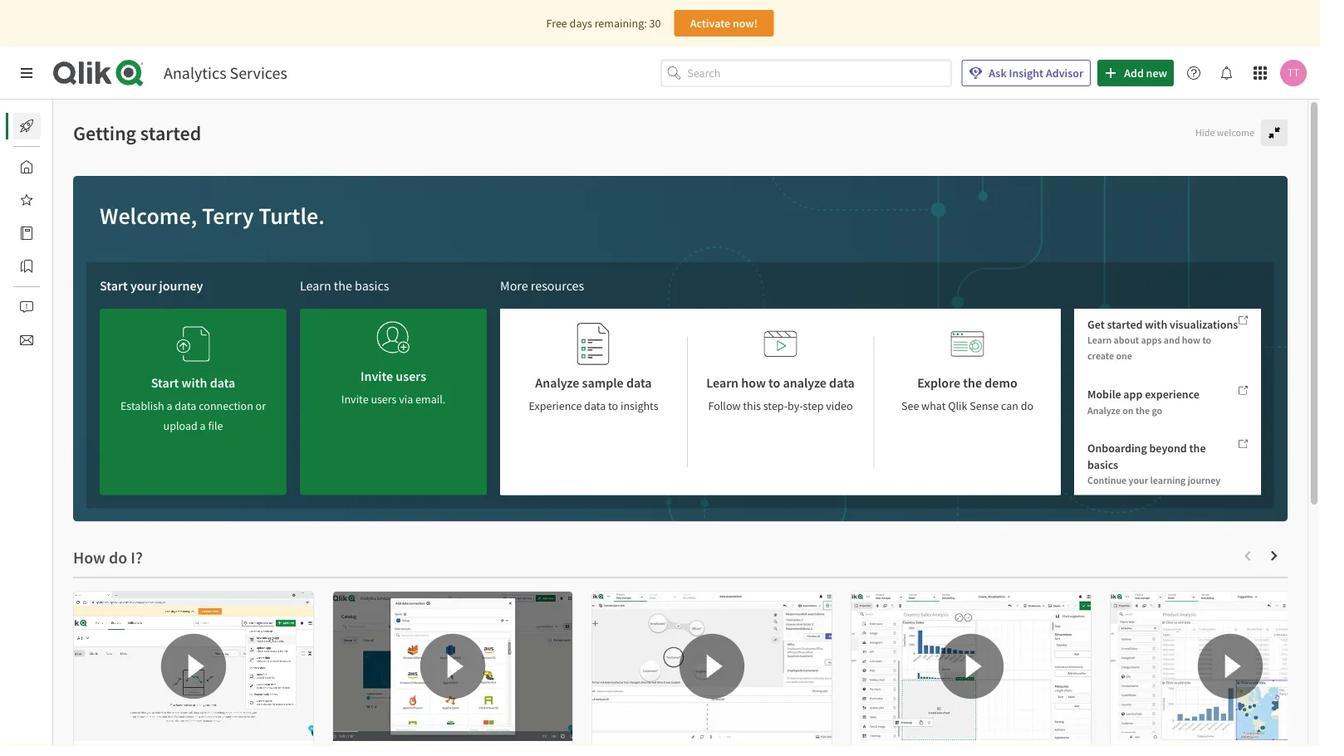 Task type: locate. For each thing, give the bounding box(es) containing it.
days
[[570, 16, 592, 31]]

data inside learn how to analyze data follow this step-by-step video
[[829, 375, 855, 391]]

more resources
[[500, 278, 584, 294]]

do
[[1021, 399, 1034, 414]]

1 horizontal spatial a
[[200, 419, 206, 434]]

to down sample
[[608, 399, 618, 414]]

0 vertical spatial with
[[1145, 317, 1168, 332]]

your
[[130, 278, 157, 294], [1129, 475, 1148, 487]]

start for with
[[151, 375, 179, 391]]

start right alerts link
[[100, 278, 128, 294]]

activate now! link
[[674, 10, 774, 37]]

follow
[[708, 399, 741, 414]]

a
[[167, 399, 172, 414], [200, 419, 206, 434]]

how
[[1182, 334, 1201, 347], [741, 375, 766, 391]]

how do i define data associations? image
[[592, 592, 832, 742]]

visualizations
[[1170, 317, 1238, 332]]

analyze inside analyze sample data experience data to insights
[[535, 375, 579, 391]]

terry
[[202, 201, 254, 231]]

basics up continue
[[1088, 458, 1119, 473]]

learn inside learn how to analyze data follow this step-by-step video
[[706, 375, 739, 391]]

your left learning
[[1129, 475, 1148, 487]]

favorites image
[[20, 194, 33, 207]]

basics up invite users image
[[355, 278, 389, 294]]

1 vertical spatial learn
[[1088, 334, 1112, 347]]

learn for learn how to analyze data follow this step-by-step video
[[706, 375, 739, 391]]

1 horizontal spatial start
[[151, 375, 179, 391]]

to inside analyze sample data experience data to insights
[[608, 399, 618, 414]]

1 vertical spatial how
[[741, 375, 766, 391]]

free
[[546, 16, 567, 31]]

started for get
[[1107, 317, 1143, 332]]

learn how to analyze data follow this step-by-step video
[[706, 375, 855, 414]]

alerts
[[53, 300, 81, 315]]

invite down invite users image
[[361, 368, 393, 385]]

invite
[[361, 368, 393, 385], [341, 392, 369, 407]]

0 horizontal spatial analyze
[[535, 375, 579, 391]]

a up upload
[[167, 399, 172, 414]]

insights
[[621, 399, 659, 414]]

1 vertical spatial analyze
[[1088, 404, 1121, 417]]

0 vertical spatial your
[[130, 278, 157, 294]]

hide welcome image
[[1268, 126, 1281, 140]]

1 horizontal spatial to
[[769, 375, 781, 391]]

data
[[210, 375, 235, 391], [626, 375, 652, 391], [829, 375, 855, 391], [175, 399, 196, 414], [584, 399, 606, 414]]

services
[[230, 63, 287, 84]]

2 horizontal spatial to
[[1203, 334, 1212, 347]]

the inside explore the demo see what qlik sense can do
[[963, 375, 982, 391]]

to up step-
[[769, 375, 781, 391]]

1 horizontal spatial your
[[1129, 475, 1148, 487]]

how right the and
[[1182, 334, 1201, 347]]

0 vertical spatial started
[[140, 120, 201, 145]]

get started with visualizations learn about apps and how to create one
[[1088, 317, 1238, 363]]

learn inside get started with visualizations learn about apps and how to create one
[[1088, 334, 1112, 347]]

learn up follow
[[706, 375, 739, 391]]

basics
[[355, 278, 389, 294], [1088, 458, 1119, 473]]

a left 'file'
[[200, 419, 206, 434]]

started up about
[[1107, 317, 1143, 332]]

via
[[399, 392, 413, 407]]

on
[[1123, 404, 1134, 417]]

data up the video
[[829, 375, 855, 391]]

2 vertical spatial learn
[[706, 375, 739, 391]]

learn up create
[[1088, 334, 1112, 347]]

remaining:
[[595, 16, 647, 31]]

resources
[[531, 278, 584, 294]]

alerts image
[[20, 301, 33, 314]]

analyze down mobile
[[1088, 404, 1121, 417]]

hide welcome
[[1196, 126, 1255, 139]]

2 vertical spatial to
[[608, 399, 618, 414]]

1 vertical spatial to
[[769, 375, 781, 391]]

0 horizontal spatial start
[[100, 278, 128, 294]]

started
[[140, 120, 201, 145], [1107, 317, 1143, 332]]

started inside get started with visualizations learn about apps and how to create one
[[1107, 317, 1143, 332]]

analytics services
[[164, 63, 287, 84]]

experience
[[529, 399, 582, 414]]

Search text field
[[687, 60, 952, 87]]

1 horizontal spatial analyze
[[1088, 404, 1121, 417]]

0 horizontal spatial started
[[140, 120, 201, 145]]

learn
[[300, 278, 331, 294], [1088, 334, 1112, 347], [706, 375, 739, 391]]

create
[[1088, 350, 1114, 363]]

onboarding
[[1088, 441, 1147, 456]]

step
[[803, 399, 824, 414]]

users
[[396, 368, 426, 385], [371, 392, 397, 407]]

0 vertical spatial journey
[[159, 278, 203, 294]]

0 horizontal spatial learn
[[300, 278, 331, 294]]

what
[[922, 399, 946, 414]]

0 horizontal spatial how
[[741, 375, 766, 391]]

1 horizontal spatial how
[[1182, 334, 1201, 347]]

journey
[[159, 278, 203, 294], [1188, 475, 1221, 487]]

with down the start with data "image"
[[182, 375, 207, 391]]

add
[[1124, 66, 1144, 81]]

navigation pane element
[[0, 106, 90, 361]]

your down welcome,
[[130, 278, 157, 294]]

start with data establish a data connection or upload a file
[[120, 375, 266, 434]]

1 horizontal spatial learn
[[706, 375, 739, 391]]

0 vertical spatial learn
[[300, 278, 331, 294]]

or
[[256, 399, 266, 414]]

0 horizontal spatial to
[[608, 399, 618, 414]]

connection
[[199, 399, 253, 414]]

get
[[1088, 317, 1105, 332]]

learn down turtle. at the left
[[300, 278, 331, 294]]

to inside learn how to analyze data follow this step-by-step video
[[769, 375, 781, 391]]

the
[[334, 278, 352, 294], [963, 375, 982, 391], [1136, 404, 1150, 417], [1189, 441, 1206, 456]]

searchbar element
[[661, 60, 952, 87]]

add new button
[[1098, 60, 1174, 86]]

started down analytics
[[140, 120, 201, 145]]

journey right learning
[[1188, 475, 1221, 487]]

0 vertical spatial to
[[1203, 334, 1212, 347]]

0 vertical spatial a
[[167, 399, 172, 414]]

how do i create a visualization? image
[[852, 592, 1091, 742]]

analyze
[[783, 375, 827, 391]]

invite left via
[[341, 392, 369, 407]]

1 vertical spatial start
[[151, 375, 179, 391]]

1 horizontal spatial journey
[[1188, 475, 1221, 487]]

advisor
[[1046, 66, 1084, 81]]

start inside start with data establish a data connection or upload a file
[[151, 375, 179, 391]]

ask
[[989, 66, 1007, 81]]

with up apps
[[1145, 317, 1168, 332]]

how up this
[[741, 375, 766, 391]]

with inside start with data establish a data connection or upload a file
[[182, 375, 207, 391]]

hide
[[1196, 126, 1215, 139]]

2 horizontal spatial learn
[[1088, 334, 1112, 347]]

analyze sample data experience data to insights
[[529, 375, 659, 414]]

users up via
[[396, 368, 426, 385]]

file
[[208, 419, 223, 434]]

1 vertical spatial started
[[1107, 317, 1143, 332]]

sample
[[582, 375, 624, 391]]

0 horizontal spatial basics
[[355, 278, 389, 294]]

video
[[826, 399, 853, 414]]

1 horizontal spatial with
[[1145, 317, 1168, 332]]

0 vertical spatial start
[[100, 278, 128, 294]]

open sidebar menu image
[[20, 66, 33, 80]]

to down visualizations
[[1203, 334, 1212, 347]]

email.
[[416, 392, 446, 407]]

to
[[1203, 334, 1212, 347], [769, 375, 781, 391], [608, 399, 618, 414]]

0 vertical spatial analyze
[[535, 375, 579, 391]]

1 vertical spatial your
[[1129, 475, 1148, 487]]

basics inside onboarding beyond the basics continue your learning journey
[[1088, 458, 1119, 473]]

start
[[100, 278, 128, 294], [151, 375, 179, 391]]

analyze up experience
[[535, 375, 579, 391]]

start with data image
[[177, 322, 210, 366]]

subscriptions image
[[20, 334, 33, 347]]

analytics services element
[[164, 63, 287, 84]]

experience
[[1145, 387, 1200, 402]]

1 vertical spatial a
[[200, 419, 206, 434]]

0 horizontal spatial with
[[182, 375, 207, 391]]

qlik
[[948, 399, 968, 414]]

1 vertical spatial basics
[[1088, 458, 1119, 473]]

1 horizontal spatial started
[[1107, 317, 1143, 332]]

0 horizontal spatial a
[[167, 399, 172, 414]]

more
[[500, 278, 528, 294]]

start up establish
[[151, 375, 179, 391]]

users left via
[[371, 392, 397, 407]]

journey up the start with data "image"
[[159, 278, 203, 294]]

1 vertical spatial with
[[182, 375, 207, 391]]

welcome,
[[100, 201, 197, 231]]

activate now!
[[690, 16, 758, 31]]

0 vertical spatial how
[[1182, 334, 1201, 347]]

1 vertical spatial journey
[[1188, 475, 1221, 487]]

1 horizontal spatial basics
[[1088, 458, 1119, 473]]

new
[[1146, 66, 1167, 81]]

started for getting
[[140, 120, 201, 145]]

the inside onboarding beyond the basics continue your learning journey
[[1189, 441, 1206, 456]]

0 vertical spatial basics
[[355, 278, 389, 294]]



Task type: describe. For each thing, give the bounding box(es) containing it.
catalog image
[[20, 227, 33, 240]]

sense
[[970, 399, 999, 414]]

welcome
[[1217, 126, 1255, 139]]

ask insight advisor button
[[962, 60, 1091, 86]]

0 vertical spatial users
[[396, 368, 426, 385]]

home
[[53, 160, 82, 174]]

mobile app experience analyze on the go
[[1088, 387, 1200, 417]]

how do i create an app? image
[[74, 592, 313, 742]]

data up "insights"
[[626, 375, 652, 391]]

getting
[[73, 120, 136, 145]]

by-
[[788, 399, 803, 414]]

app
[[1124, 387, 1143, 402]]

explore the demo see what qlik sense can do
[[902, 375, 1034, 414]]

invite users invite users via email.
[[341, 368, 446, 407]]

catalog
[[53, 226, 90, 241]]

free days remaining: 30
[[546, 16, 661, 31]]

add new
[[1124, 66, 1167, 81]]

establish
[[120, 399, 164, 414]]

see
[[902, 399, 919, 414]]

0 horizontal spatial journey
[[159, 278, 203, 294]]

0 vertical spatial invite
[[361, 368, 393, 385]]

welcome, terry turtle.
[[100, 201, 325, 231]]

go
[[1152, 404, 1162, 417]]

activate
[[690, 16, 730, 31]]

analytics
[[164, 63, 226, 84]]

1 vertical spatial users
[[371, 392, 397, 407]]

learn how to analyze data image
[[764, 322, 797, 366]]

home link
[[13, 154, 82, 180]]

to inside get started with visualizations learn about apps and how to create one
[[1203, 334, 1212, 347]]

welcome, terry turtle. main content
[[53, 100, 1320, 747]]

turtle.
[[259, 201, 325, 231]]

start your journey
[[100, 278, 203, 294]]

the inside mobile app experience analyze on the go
[[1136, 404, 1150, 417]]

onboarding beyond the basics continue your learning journey
[[1088, 441, 1221, 487]]

invite users image
[[377, 316, 410, 360]]

explore
[[918, 375, 961, 391]]

upload
[[163, 419, 198, 434]]

now!
[[733, 16, 758, 31]]

analyze inside mobile app experience analyze on the go
[[1088, 404, 1121, 417]]

data up upload
[[175, 399, 196, 414]]

one
[[1116, 350, 1132, 363]]

about
[[1114, 334, 1139, 347]]

with inside get started with visualizations learn about apps and how to create one
[[1145, 317, 1168, 332]]

start for your
[[100, 278, 128, 294]]

1 vertical spatial invite
[[341, 392, 369, 407]]

home image
[[20, 160, 33, 174]]

learn the basics
[[300, 278, 389, 294]]

apps
[[1141, 334, 1162, 347]]

your inside onboarding beyond the basics continue your learning journey
[[1129, 475, 1148, 487]]

getting started image
[[20, 120, 33, 133]]

analyze sample data image
[[577, 322, 610, 366]]

terry turtle image
[[1280, 60, 1307, 86]]

30
[[649, 16, 661, 31]]

how inside get started with visualizations learn about apps and how to create one
[[1182, 334, 1201, 347]]

and
[[1164, 334, 1180, 347]]

can
[[1001, 399, 1019, 414]]

mobile
[[1088, 387, 1121, 402]]

getting started
[[73, 120, 201, 145]]

data down sample
[[584, 399, 606, 414]]

data up 'connection' on the left of the page
[[210, 375, 235, 391]]

demo
[[985, 375, 1018, 391]]

ask insight advisor
[[989, 66, 1084, 81]]

beyond
[[1150, 441, 1187, 456]]

insight
[[1009, 66, 1044, 81]]

learning
[[1150, 475, 1186, 487]]

step-
[[763, 399, 788, 414]]

journey inside onboarding beyond the basics continue your learning journey
[[1188, 475, 1221, 487]]

learn for learn the basics
[[300, 278, 331, 294]]

catalog link
[[13, 220, 90, 247]]

how inside learn how to analyze data follow this step-by-step video
[[741, 375, 766, 391]]

explore the demo image
[[951, 322, 984, 366]]

how do i load data into an app? image
[[333, 592, 572, 742]]

this
[[743, 399, 761, 414]]

collections image
[[20, 260, 33, 273]]

how do i use the chart suggestions toggle? image
[[1111, 592, 1320, 742]]

0 horizontal spatial your
[[130, 278, 157, 294]]

continue
[[1088, 475, 1127, 487]]

alerts link
[[13, 294, 81, 321]]



Task type: vqa. For each thing, say whether or not it's contained in the screenshot.
Basics inside the Onboarding beyond the basics Continue your learning journey
yes



